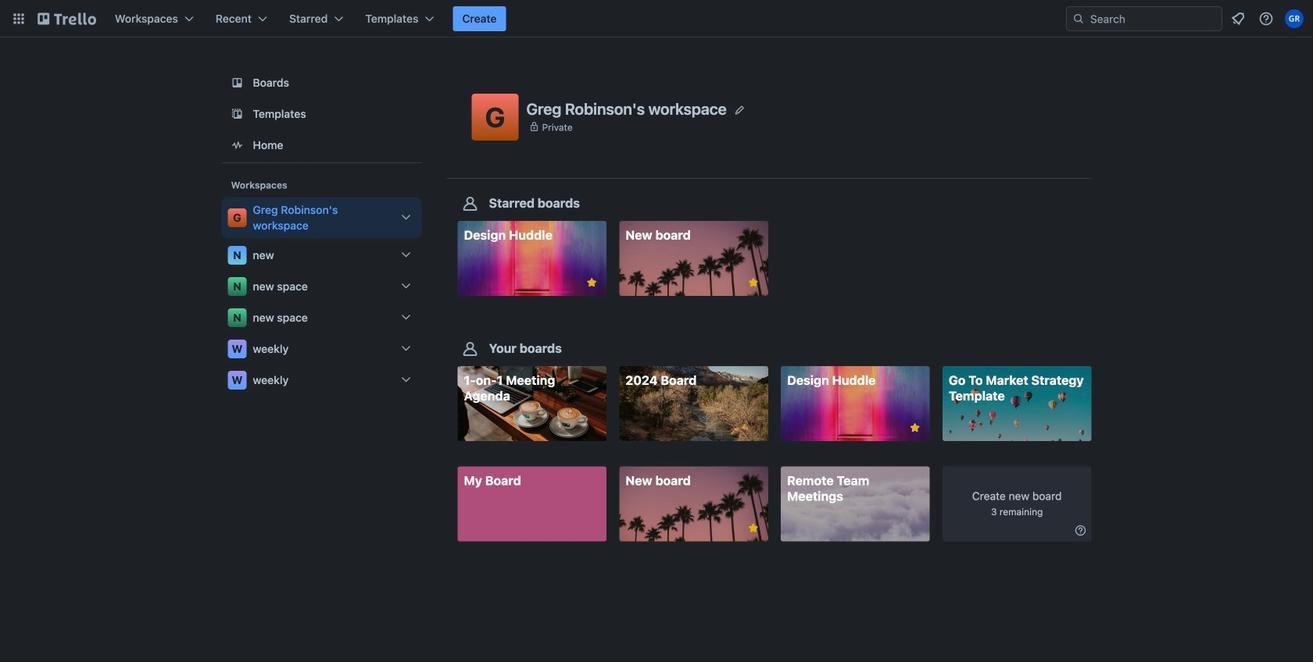 Task type: describe. For each thing, give the bounding box(es) containing it.
board image
[[228, 73, 247, 92]]

1 vertical spatial click to unstar this board. it will be removed from your starred list. image
[[908, 421, 922, 435]]

click to unstar this board. it will be removed from your starred list. image
[[585, 276, 599, 290]]

Search field
[[1066, 6, 1222, 31]]

home image
[[228, 136, 247, 155]]

2 vertical spatial click to unstar this board. it will be removed from your starred list. image
[[746, 522, 760, 536]]

0 vertical spatial click to unstar this board. it will be removed from your starred list. image
[[746, 276, 760, 290]]

sm image
[[1073, 523, 1088, 539]]

primary element
[[0, 0, 1313, 38]]



Task type: locate. For each thing, give the bounding box(es) containing it.
click to unstar this board. it will be removed from your starred list. image
[[746, 276, 760, 290], [908, 421, 922, 435], [746, 522, 760, 536]]

open information menu image
[[1258, 11, 1274, 27]]

back to home image
[[38, 6, 96, 31]]

template board image
[[228, 105, 247, 123]]

greg robinson (gregrobinson96) image
[[1285, 9, 1304, 28]]

search image
[[1072, 13, 1085, 25]]

0 notifications image
[[1229, 9, 1247, 28]]



Task type: vqa. For each thing, say whether or not it's contained in the screenshot.
atlassian trello image
no



